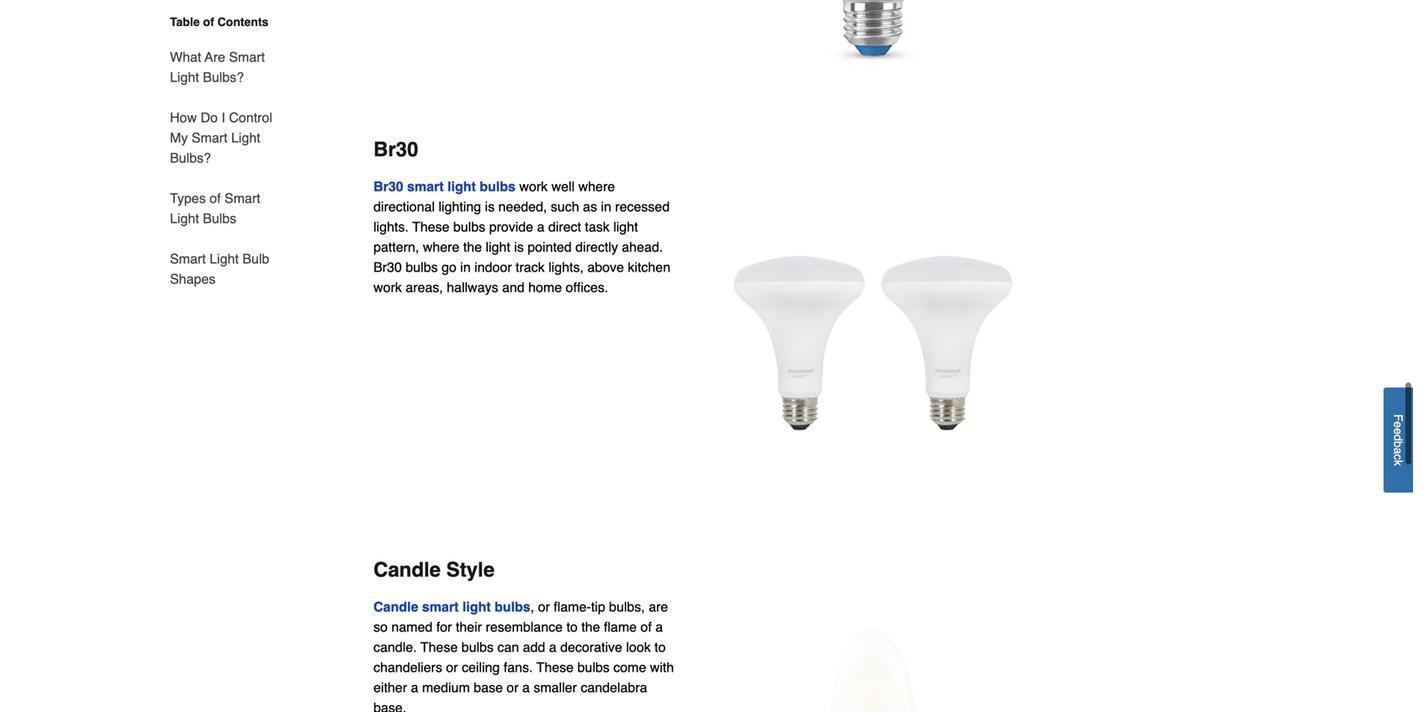 Task type: vqa. For each thing, say whether or not it's contained in the screenshot.
Type for Cushion
no



Task type: describe. For each thing, give the bounding box(es) containing it.
chandeliers
[[374, 660, 442, 676]]

medium
[[422, 680, 470, 696]]

candle style
[[374, 559, 495, 582]]

bulbs down decorative
[[578, 660, 610, 676]]

the inside , or flame-tip bulbs, are so named for their resemblance to the flame of a candle. these bulbs can add a decorative look to chandeliers or ceiling fans. these bulbs come with either a medium base or a smaller candelabra base.
[[582, 620, 600, 635]]

flame
[[604, 620, 637, 635]]

candle for candle smart light bulbs
[[374, 600, 418, 615]]

1 vertical spatial or
[[446, 660, 458, 676]]

bulbs,
[[609, 600, 645, 615]]

so
[[374, 620, 388, 635]]

light inside the smart light bulb shapes
[[210, 251, 239, 267]]

types
[[170, 191, 206, 206]]

2 e from the top
[[1392, 428, 1406, 435]]

1 vertical spatial is
[[514, 240, 524, 255]]

b
[[1392, 442, 1406, 448]]

a inside work well where directional lighting is needed, such as in recessed lights. these bulbs provide a direct task light pattern, where the light is pointed directly ahead. br30 bulbs go in indoor track lights, above kitchen work areas, hallways and home offices.
[[537, 219, 545, 235]]

c
[[1392, 455, 1406, 461]]

shapes
[[170, 271, 216, 287]]

directly
[[576, 240, 618, 255]]

f
[[1392, 415, 1406, 422]]

br30 for br30 smart light bulbs
[[374, 179, 404, 195]]

0 horizontal spatial where
[[423, 240, 460, 255]]

their
[[456, 620, 482, 635]]

bulbs up ceiling
[[462, 640, 494, 656]]

areas,
[[406, 280, 443, 295]]

light inside "types of smart light bulbs"
[[170, 211, 199, 226]]

kitchen
[[628, 260, 671, 275]]

the inside work well where directional lighting is needed, such as in recessed lights. these bulbs provide a direct task light pattern, where the light is pointed directly ahead. br30 bulbs go in indoor track lights, above kitchen work areas, hallways and home offices.
[[463, 240, 482, 255]]

work well where directional lighting is needed, such as in recessed lights. these bulbs provide a direct task light pattern, where the light is pointed directly ahead. br30 bulbs go in indoor track lights, above kitchen work areas, hallways and home offices.
[[374, 179, 671, 295]]

lights.
[[374, 219, 409, 235]]

d
[[1392, 435, 1406, 442]]

bulbs up needed, in the left top of the page
[[480, 179, 516, 195]]

table
[[170, 15, 200, 29]]

types of smart light bulbs link
[[170, 178, 276, 239]]

contents
[[218, 15, 269, 29]]

smart light bulb shapes
[[170, 251, 269, 287]]

light up indoor
[[486, 240, 511, 255]]

types of smart light bulbs
[[170, 191, 260, 226]]

offices.
[[566, 280, 609, 295]]

come
[[614, 660, 646, 676]]

br30 for br30
[[374, 138, 418, 161]]

indoor
[[475, 260, 512, 275]]

directional
[[374, 199, 435, 215]]

needed,
[[499, 199, 547, 215]]

bulbs
[[203, 211, 237, 226]]

0 vertical spatial is
[[485, 199, 495, 215]]

track
[[516, 260, 545, 275]]

do
[[201, 110, 218, 125]]

k
[[1392, 461, 1406, 466]]

task
[[585, 219, 610, 235]]

smart inside the how do i control my smart light bulbs?
[[192, 130, 228, 146]]

br30 smart light bulbs
[[374, 179, 516, 195]]

a inside button
[[1392, 448, 1406, 455]]

bulbs down lighting
[[453, 219, 486, 235]]

how
[[170, 110, 197, 125]]

light inside what are smart light bulbs?
[[170, 69, 199, 85]]

provide
[[489, 219, 533, 235]]

what are smart light bulbs? link
[[170, 37, 276, 98]]

either
[[374, 680, 407, 696]]

1 horizontal spatial in
[[601, 199, 612, 215]]

an a style smart light bulb. image
[[707, 0, 1040, 89]]

decorative
[[560, 640, 623, 656]]

light inside the how do i control my smart light bulbs?
[[231, 130, 260, 146]]

0 horizontal spatial in
[[460, 260, 471, 275]]

1 vertical spatial these
[[421, 640, 458, 656]]

a pair of sylvania br30 smart light bulbs. image
[[707, 177, 1040, 510]]

home
[[528, 280, 562, 295]]

fans.
[[504, 660, 533, 676]]

with
[[650, 660, 674, 676]]

lighting
[[439, 199, 481, 215]]

as
[[583, 199, 597, 215]]

are
[[205, 49, 225, 65]]

a right add
[[549, 640, 557, 656]]

candle.
[[374, 640, 417, 656]]

of for table
[[203, 15, 214, 29]]

how do i control my smart light bulbs? link
[[170, 98, 276, 178]]

smart for candle style
[[422, 600, 459, 615]]

candelabra
[[581, 680, 647, 696]]

a candle style smart light bulb. image
[[707, 598, 1040, 713]]



Task type: locate. For each thing, give the bounding box(es) containing it.
0 vertical spatial of
[[203, 15, 214, 29]]

0 horizontal spatial the
[[463, 240, 482, 255]]

of inside "types of smart light bulbs"
[[210, 191, 221, 206]]

work left areas,
[[374, 280, 402, 295]]

candle
[[374, 559, 441, 582], [374, 600, 418, 615]]

the up decorative
[[582, 620, 600, 635]]

table of contents
[[170, 15, 269, 29]]

candle smart light bulbs link
[[374, 600, 531, 615]]

of up look
[[641, 620, 652, 635]]

bulbs up resemblance
[[495, 600, 531, 615]]

bulbs? inside what are smart light bulbs?
[[203, 69, 244, 85]]

of up bulbs at the top left
[[210, 191, 221, 206]]

a down are
[[656, 620, 663, 635]]

base.
[[374, 701, 406, 713]]

smart right are on the top of page
[[229, 49, 265, 65]]

br30
[[374, 138, 418, 161], [374, 179, 404, 195], [374, 260, 402, 275]]

smart down do
[[192, 130, 228, 146]]

ceiling
[[462, 660, 500, 676]]

of inside , or flame-tip bulbs, are so named for their resemblance to the flame of a candle. these bulbs can add a decorative look to chandeliers or ceiling fans. these bulbs come with either a medium base or a smaller candelabra base.
[[641, 620, 652, 635]]

1 vertical spatial of
[[210, 191, 221, 206]]

1 horizontal spatial where
[[579, 179, 615, 195]]

bulbs up areas,
[[406, 260, 438, 275]]

0 horizontal spatial work
[[374, 280, 402, 295]]

1 vertical spatial the
[[582, 620, 600, 635]]

0 vertical spatial candle
[[374, 559, 441, 582]]

1 br30 from the top
[[374, 138, 418, 161]]

br30 inside work well where directional lighting is needed, such as in recessed lights. these bulbs provide a direct task light pattern, where the light is pointed directly ahead. br30 bulbs go in indoor track lights, above kitchen work areas, hallways and home offices.
[[374, 260, 402, 275]]

1 horizontal spatial to
[[655, 640, 666, 656]]

1 e from the top
[[1392, 422, 1406, 428]]

0 vertical spatial br30
[[374, 138, 418, 161]]

where
[[579, 179, 615, 195], [423, 240, 460, 255]]

or right ,
[[538, 600, 550, 615]]

what are smart light bulbs?
[[170, 49, 265, 85]]

e up d
[[1392, 422, 1406, 428]]

are
[[649, 600, 668, 615]]

style
[[446, 559, 495, 582]]

or up medium
[[446, 660, 458, 676]]

a up k
[[1392, 448, 1406, 455]]

1 vertical spatial smart
[[422, 600, 459, 615]]

bulbs? down 'my' on the left of page
[[170, 150, 211, 166]]

e
[[1392, 422, 1406, 428], [1392, 428, 1406, 435]]

1 horizontal spatial is
[[514, 240, 524, 255]]

e up b
[[1392, 428, 1406, 435]]

smart light bulb shapes link
[[170, 239, 276, 289]]

in
[[601, 199, 612, 215], [460, 260, 471, 275]]

or down fans.
[[507, 680, 519, 696]]

resemblance
[[486, 620, 563, 635]]

1 vertical spatial bulbs?
[[170, 150, 211, 166]]

smart up bulbs at the top left
[[225, 191, 260, 206]]

0 vertical spatial where
[[579, 179, 615, 195]]

in right as
[[601, 199, 612, 215]]

bulb
[[243, 251, 269, 267]]

bulbs
[[480, 179, 516, 195], [453, 219, 486, 235], [406, 260, 438, 275], [495, 600, 531, 615], [462, 640, 494, 656], [578, 660, 610, 676]]

0 vertical spatial smart
[[407, 179, 444, 195]]

of for types
[[210, 191, 221, 206]]

above
[[588, 260, 624, 275]]

light left the "bulb"
[[210, 251, 239, 267]]

1 vertical spatial to
[[655, 640, 666, 656]]

0 horizontal spatial is
[[485, 199, 495, 215]]

look
[[626, 640, 651, 656]]

1 candle from the top
[[374, 559, 441, 582]]

smart inside what are smart light bulbs?
[[229, 49, 265, 65]]

smart up directional
[[407, 179, 444, 195]]

flame-
[[554, 600, 591, 615]]

a down chandeliers
[[411, 680, 418, 696]]

smart
[[229, 49, 265, 65], [192, 130, 228, 146], [225, 191, 260, 206], [170, 251, 206, 267]]

1 vertical spatial work
[[374, 280, 402, 295]]

f e e d b a c k button
[[1384, 388, 1413, 493]]

pointed
[[528, 240, 572, 255]]

of
[[203, 15, 214, 29], [210, 191, 221, 206], [641, 620, 652, 635]]

0 vertical spatial the
[[463, 240, 482, 255]]

1 vertical spatial candle
[[374, 600, 418, 615]]

lights,
[[549, 260, 584, 275]]

light
[[170, 69, 199, 85], [231, 130, 260, 146], [170, 211, 199, 226], [210, 251, 239, 267]]

how do i control my smart light bulbs?
[[170, 110, 272, 166]]

2 vertical spatial of
[[641, 620, 652, 635]]

1 horizontal spatial or
[[507, 680, 519, 696]]

these up smaller
[[537, 660, 574, 676]]

smart up for
[[422, 600, 459, 615]]

0 vertical spatial work
[[519, 179, 548, 195]]

light down types
[[170, 211, 199, 226]]

br30 smart light bulbs link
[[374, 179, 516, 195]]

pattern,
[[374, 240, 419, 255]]

0 horizontal spatial or
[[446, 660, 458, 676]]

a
[[537, 219, 545, 235], [1392, 448, 1406, 455], [656, 620, 663, 635], [549, 640, 557, 656], [411, 680, 418, 696], [522, 680, 530, 696]]

i
[[222, 110, 225, 125]]

2 br30 from the top
[[374, 179, 404, 195]]

tip
[[591, 600, 605, 615]]

and
[[502, 280, 525, 295]]

is up provide
[[485, 199, 495, 215]]

the up indoor
[[463, 240, 482, 255]]

1 horizontal spatial work
[[519, 179, 548, 195]]

well
[[552, 179, 575, 195]]

candle smart light bulbs
[[374, 600, 531, 615]]

candle up named
[[374, 559, 441, 582]]

0 vertical spatial in
[[601, 199, 612, 215]]

to up with
[[655, 640, 666, 656]]

go
[[442, 260, 457, 275]]

0 horizontal spatial to
[[567, 620, 578, 635]]

named
[[392, 620, 433, 635]]

1 vertical spatial in
[[460, 260, 471, 275]]

a up pointed
[[537, 219, 545, 235]]

recessed
[[615, 199, 670, 215]]

such
[[551, 199, 579, 215]]

0 vertical spatial to
[[567, 620, 578, 635]]

2 vertical spatial or
[[507, 680, 519, 696]]

where up go
[[423, 240, 460, 255]]

smart for br30
[[407, 179, 444, 195]]

2 vertical spatial br30
[[374, 260, 402, 275]]

,
[[531, 600, 534, 615]]

light up lighting
[[448, 179, 476, 195]]

, or flame-tip bulbs, are so named for their resemblance to the flame of a candle. these bulbs can add a decorative look to chandeliers or ceiling fans. these bulbs come with either a medium base or a smaller candelabra base.
[[374, 600, 674, 713]]

light down control
[[231, 130, 260, 146]]

add
[[523, 640, 545, 656]]

in right go
[[460, 260, 471, 275]]

the
[[463, 240, 482, 255], [582, 620, 600, 635]]

0 vertical spatial or
[[538, 600, 550, 615]]

candle for candle style
[[374, 559, 441, 582]]

where up as
[[579, 179, 615, 195]]

hallways
[[447, 280, 499, 295]]

1 vertical spatial where
[[423, 240, 460, 255]]

what
[[170, 49, 201, 65]]

direct
[[548, 219, 581, 235]]

1 vertical spatial br30
[[374, 179, 404, 195]]

base
[[474, 680, 503, 696]]

ahead.
[[622, 240, 663, 255]]

2 horizontal spatial or
[[538, 600, 550, 615]]

f e e d b a c k
[[1392, 415, 1406, 466]]

light
[[448, 179, 476, 195], [614, 219, 638, 235], [486, 240, 511, 255], [463, 600, 491, 615]]

a down fans.
[[522, 680, 530, 696]]

smaller
[[534, 680, 577, 696]]

these down directional
[[412, 219, 450, 235]]

smart
[[407, 179, 444, 195], [422, 600, 459, 615]]

0 vertical spatial these
[[412, 219, 450, 235]]

2 vertical spatial these
[[537, 660, 574, 676]]

light down what
[[170, 69, 199, 85]]

2 candle from the top
[[374, 600, 418, 615]]

is down provide
[[514, 240, 524, 255]]

candle up so
[[374, 600, 418, 615]]

1 horizontal spatial the
[[582, 620, 600, 635]]

control
[[229, 110, 272, 125]]

can
[[498, 640, 519, 656]]

to
[[567, 620, 578, 635], [655, 640, 666, 656]]

of right table
[[203, 15, 214, 29]]

smart up shapes
[[170, 251, 206, 267]]

is
[[485, 199, 495, 215], [514, 240, 524, 255]]

0 vertical spatial bulbs?
[[203, 69, 244, 85]]

work up needed, in the left top of the page
[[519, 179, 548, 195]]

these inside work well where directional lighting is needed, such as in recessed lights. these bulbs provide a direct task light pattern, where the light is pointed directly ahead. br30 bulbs go in indoor track lights, above kitchen work areas, hallways and home offices.
[[412, 219, 450, 235]]

smart inside the smart light bulb shapes
[[170, 251, 206, 267]]

for
[[436, 620, 452, 635]]

these down for
[[421, 640, 458, 656]]

light up their
[[463, 600, 491, 615]]

table of contents element
[[150, 13, 276, 289]]

light up ahead.
[[614, 219, 638, 235]]

bulbs? inside the how do i control my smart light bulbs?
[[170, 150, 211, 166]]

bulbs? down are on the top of page
[[203, 69, 244, 85]]

my
[[170, 130, 188, 146]]

smart inside "types of smart light bulbs"
[[225, 191, 260, 206]]

work
[[519, 179, 548, 195], [374, 280, 402, 295]]

to down the flame-
[[567, 620, 578, 635]]

3 br30 from the top
[[374, 260, 402, 275]]



